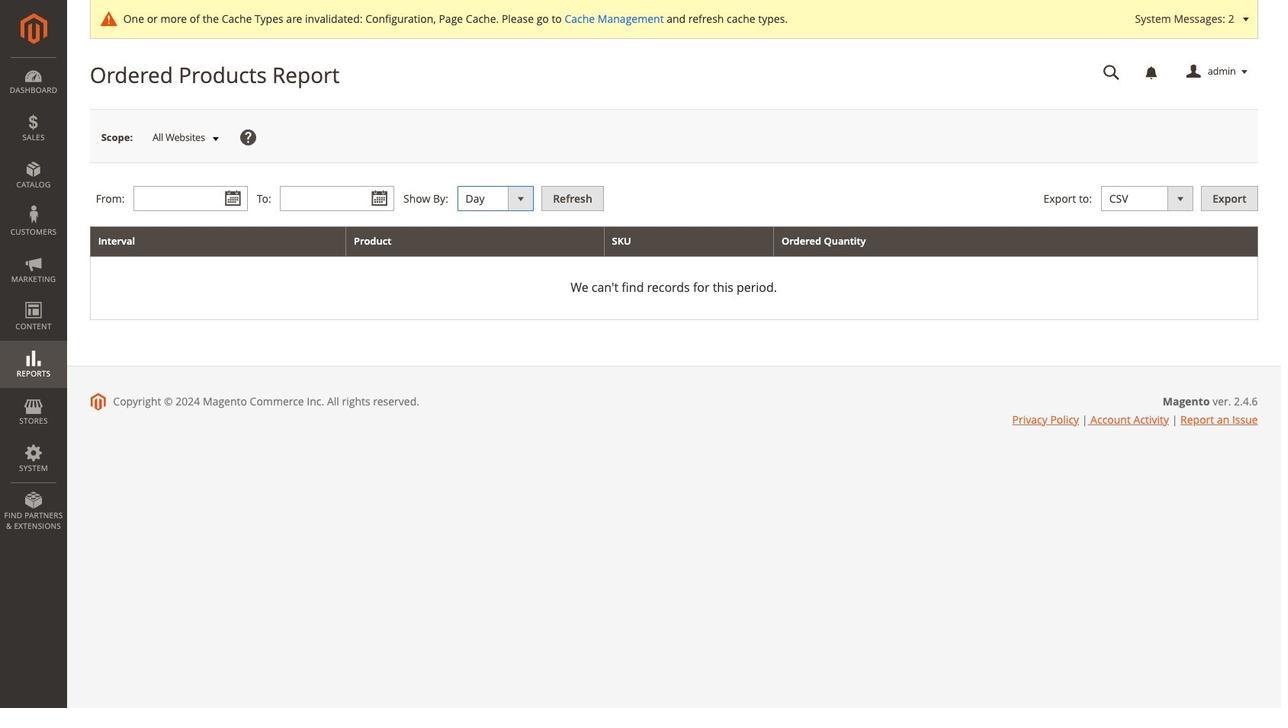 Task type: locate. For each thing, give the bounding box(es) containing it.
None text field
[[134, 186, 248, 211]]

None text field
[[1093, 59, 1131, 85], [280, 186, 395, 211], [1093, 59, 1131, 85], [280, 186, 395, 211]]

menu bar
[[0, 57, 67, 539]]



Task type: describe. For each thing, give the bounding box(es) containing it.
magento admin panel image
[[20, 13, 47, 44]]



